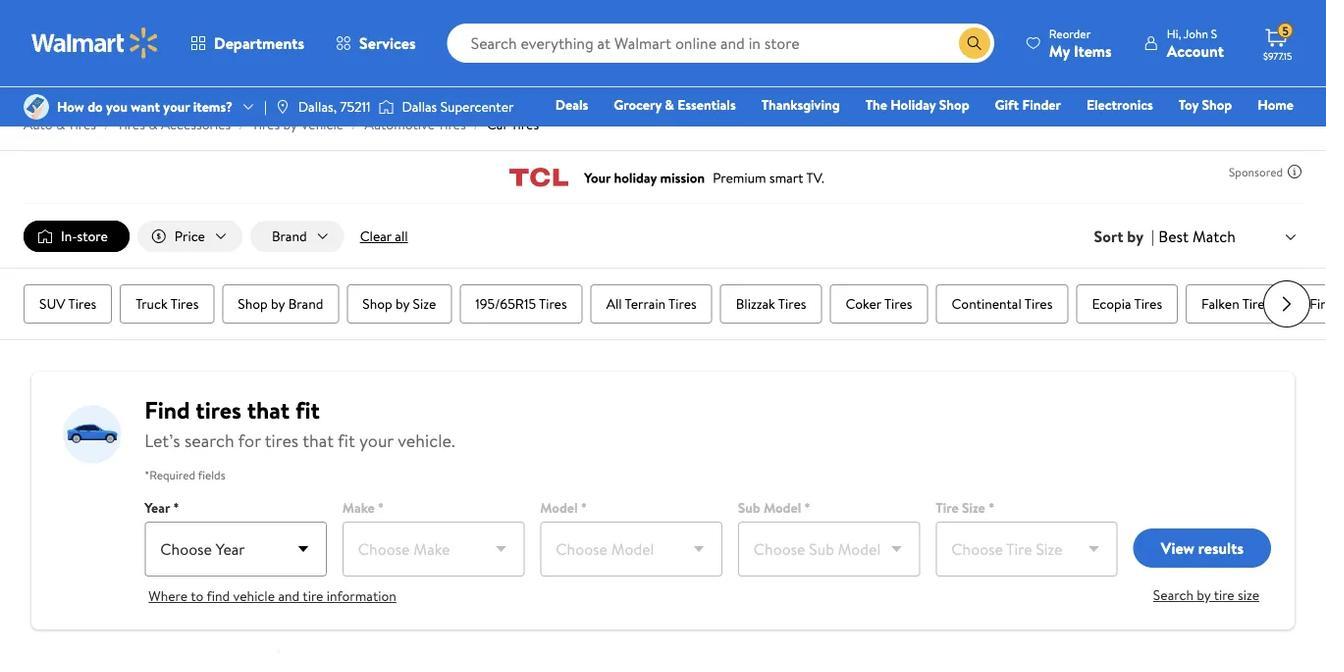 Task type: vqa. For each thing, say whether or not it's contained in the screenshot.
topmost Time
no



Task type: locate. For each thing, give the bounding box(es) containing it.
size
[[1238, 586, 1259, 605]]

*required fields
[[145, 467, 225, 484]]

1 horizontal spatial model
[[764, 499, 801, 518]]

walmart+
[[1235, 123, 1294, 142]]

that
[[247, 394, 290, 427], [303, 429, 334, 454]]

shop by brand link
[[222, 285, 339, 324]]

& right you
[[148, 115, 158, 134]]

by for shop by size
[[396, 295, 410, 314]]

match
[[1193, 226, 1236, 247]]

departments button
[[175, 20, 320, 67]]

for
[[238, 429, 261, 454]]

by inside button
[[1197, 586, 1211, 605]]

s
[[1211, 25, 1217, 42]]

truck
[[136, 295, 168, 314]]

0 vertical spatial |
[[264, 97, 267, 116]]

one debit
[[1143, 123, 1210, 142]]

1 vertical spatial that
[[303, 429, 334, 454]]

how
[[57, 97, 84, 116]]

tires inside "link"
[[1242, 295, 1271, 314]]

$977.15
[[1263, 49, 1292, 62]]

1 horizontal spatial that
[[303, 429, 334, 454]]

* for model *
[[581, 499, 587, 518]]

account
[[1167, 40, 1224, 61]]

clear
[[360, 227, 392, 246]]

blizzak tires
[[736, 295, 806, 314]]

tire right and
[[303, 587, 323, 606]]

that up for
[[247, 394, 290, 427]]

1 horizontal spatial tire
[[1214, 586, 1235, 605]]

by
[[283, 115, 297, 134], [1127, 226, 1144, 247], [271, 295, 285, 314], [396, 295, 410, 314], [1197, 586, 1211, 605]]

1 horizontal spatial size
[[962, 499, 985, 518]]

shop down brand dropdown button
[[238, 295, 268, 314]]

tires right falken
[[1242, 295, 1271, 314]]

0 vertical spatial tires
[[196, 394, 241, 427]]

car tires link
[[487, 115, 539, 134]]

1 horizontal spatial your
[[359, 429, 394, 454]]

/ right vehicle
[[352, 115, 357, 134]]

0 horizontal spatial that
[[247, 394, 290, 427]]

store
[[77, 227, 108, 246]]

sub
[[738, 499, 760, 518]]

3 * from the left
[[581, 499, 587, 518]]

*required
[[145, 467, 195, 484]]

& right grocery
[[665, 95, 674, 114]]

model *
[[540, 499, 587, 518]]

by inside sort and filter section element
[[1127, 226, 1144, 247]]

your right want
[[163, 97, 190, 116]]

tires right blizzak
[[778, 295, 806, 314]]

2 / from the left
[[239, 115, 244, 134]]

1 horizontal spatial fit
[[338, 429, 355, 454]]

tires right the 195/65r15
[[539, 295, 567, 314]]

0 vertical spatial your
[[163, 97, 190, 116]]

1 horizontal spatial |
[[1152, 226, 1155, 247]]

Search search field
[[447, 24, 994, 63]]

1 vertical spatial fit
[[338, 429, 355, 454]]

0 vertical spatial brand
[[272, 227, 307, 246]]

shop
[[939, 95, 969, 114], [1202, 95, 1232, 114], [238, 295, 268, 314], [363, 295, 392, 314]]

suv tires
[[39, 295, 96, 314]]

tires right for
[[265, 429, 299, 454]]

size right tire
[[962, 499, 985, 518]]

vehicle.
[[398, 429, 455, 454]]

shop right toy
[[1202, 95, 1232, 114]]

 image right 75211
[[378, 97, 394, 117]]

services button
[[320, 20, 432, 67]]

1 horizontal spatial &
[[148, 115, 158, 134]]

1 vertical spatial |
[[1152, 226, 1155, 247]]

by right sort
[[1127, 226, 1144, 247]]

your left vehicle.
[[359, 429, 394, 454]]

1 horizontal spatial  image
[[378, 97, 394, 117]]

0 horizontal spatial &
[[56, 115, 65, 134]]

auto & tires / tires & accessories / tires by vehicle / automotive tires / car tires
[[24, 115, 539, 134]]

john
[[1184, 25, 1208, 42]]

0 horizontal spatial fit
[[295, 394, 320, 427]]

brand
[[272, 227, 307, 246], [288, 295, 323, 314]]

by down brand dropdown button
[[271, 295, 285, 314]]

where to find vehicle and tire information button
[[149, 587, 396, 606]]

0 horizontal spatial your
[[163, 97, 190, 116]]

where to find vehicle and tire information
[[149, 587, 396, 606]]

tires by vehicle link
[[252, 115, 344, 134]]

items
[[1074, 40, 1112, 61]]

0 horizontal spatial  image
[[275, 99, 290, 115]]

how do you want your items?
[[57, 97, 233, 116]]

grocery & essentials link
[[605, 94, 745, 115]]

toy shop link
[[1170, 94, 1241, 115]]

| left best
[[1152, 226, 1155, 247]]

all terrain tires link
[[591, 285, 712, 324]]

 image left the "dallas,"
[[275, 99, 290, 115]]

/ right do
[[104, 115, 109, 134]]

brand inside dropdown button
[[272, 227, 307, 246]]

2 horizontal spatial &
[[665, 95, 674, 114]]

shop right holiday
[[939, 95, 969, 114]]

suv tires link
[[24, 285, 112, 324]]

1 * from the left
[[173, 499, 179, 518]]

195/65r15 tires
[[475, 295, 567, 314]]

& right auto
[[56, 115, 65, 134]]

tires right do
[[117, 115, 145, 134]]

size down clear all button
[[413, 295, 436, 314]]

tires
[[68, 115, 96, 134], [117, 115, 145, 134], [252, 115, 280, 134], [438, 115, 466, 134], [511, 115, 539, 134], [68, 295, 96, 314], [171, 295, 199, 314], [539, 295, 567, 314], [669, 295, 697, 314], [778, 295, 806, 314], [884, 295, 912, 314], [1025, 295, 1053, 314], [1134, 295, 1162, 314], [1242, 295, 1271, 314]]

tire
[[936, 499, 959, 518]]

brand up shop by brand
[[272, 227, 307, 246]]

debit
[[1176, 123, 1210, 142]]

0 horizontal spatial |
[[264, 97, 267, 116]]

results
[[1198, 538, 1244, 559]]

| left the "dallas,"
[[264, 97, 267, 116]]

0 vertical spatial that
[[247, 394, 290, 427]]

vehicle type: car and truck image
[[63, 404, 121, 466]]

1 horizontal spatial tires
[[265, 429, 299, 454]]

tires
[[196, 394, 241, 427], [265, 429, 299, 454]]

3 / from the left
[[352, 115, 357, 134]]

0 horizontal spatial tire
[[303, 587, 323, 606]]

tires left you
[[68, 115, 96, 134]]

registry link
[[1059, 122, 1127, 143]]

by for shop by brand
[[271, 295, 285, 314]]

by left vehicle
[[283, 115, 297, 134]]

1 vertical spatial brand
[[288, 295, 323, 314]]

&
[[665, 95, 674, 114], [56, 115, 65, 134], [148, 115, 158, 134]]

brand down brand dropdown button
[[288, 295, 323, 314]]

supercenter
[[440, 97, 514, 116]]

by down all
[[396, 295, 410, 314]]

next slide for chipmodule list image
[[1263, 281, 1310, 328]]

by for search by tire size
[[1197, 586, 1211, 605]]

suv
[[39, 295, 65, 314]]

dallas
[[402, 97, 437, 116]]

 image
[[24, 94, 49, 120]]

dallas,
[[298, 97, 337, 116]]

the holiday shop link
[[857, 94, 978, 115]]

items?
[[193, 97, 233, 116]]

by for sort by |
[[1127, 226, 1144, 247]]

grocery
[[614, 95, 662, 114]]

5
[[1282, 22, 1289, 39]]

auto
[[24, 115, 53, 134]]

|
[[264, 97, 267, 116], [1152, 226, 1155, 247]]

find tires that fit let's search for tires that fit your vehicle.
[[145, 394, 455, 454]]

5 * from the left
[[989, 499, 995, 518]]

tires right continental
[[1025, 295, 1053, 314]]

/
[[104, 115, 109, 134], [239, 115, 244, 134], [352, 115, 357, 134], [474, 115, 479, 134]]

by right search
[[1197, 586, 1211, 605]]

shop down clear all button
[[363, 295, 392, 314]]

deals link
[[547, 94, 597, 115]]

search by tire size button
[[1153, 585, 1263, 607]]

tire
[[1214, 586, 1235, 605], [303, 587, 323, 606]]

ecopia tires
[[1092, 295, 1162, 314]]

 image
[[378, 97, 394, 117], [275, 99, 290, 115]]

tire left 'size'
[[1214, 586, 1235, 605]]

0 horizontal spatial model
[[540, 499, 578, 518]]

search icon image
[[967, 35, 982, 51]]

your
[[163, 97, 190, 116], [359, 429, 394, 454]]

that right for
[[303, 429, 334, 454]]

one
[[1143, 123, 1173, 142]]

tires up "search"
[[196, 394, 241, 427]]

/ left car
[[474, 115, 479, 134]]

tires right ecopia
[[1134, 295, 1162, 314]]

0 vertical spatial size
[[413, 295, 436, 314]]

truck tires link
[[120, 285, 214, 324]]

0 horizontal spatial tires
[[196, 394, 241, 427]]

find
[[145, 394, 190, 427]]

1 vertical spatial tires
[[265, 429, 299, 454]]

1 vertical spatial size
[[962, 499, 985, 518]]

/ right the items?
[[239, 115, 244, 134]]

4 / from the left
[[474, 115, 479, 134]]

tire size *
[[936, 499, 995, 518]]

* for year *
[[173, 499, 179, 518]]

services
[[359, 32, 416, 54]]

do
[[88, 97, 103, 116]]

 image for dallas, 75211
[[275, 99, 290, 115]]

tires & accessories link
[[117, 115, 231, 134]]

195/65r15 tires link
[[460, 285, 583, 324]]

make *
[[342, 499, 384, 518]]

1 vertical spatial your
[[359, 429, 394, 454]]

falken tires
[[1202, 295, 1271, 314]]

home fashion
[[997, 95, 1294, 142]]

2 * from the left
[[378, 499, 384, 518]]



Task type: describe. For each thing, give the bounding box(es) containing it.
deals
[[555, 95, 588, 114]]

all
[[606, 295, 622, 314]]

essentials
[[678, 95, 736, 114]]

shop by brand
[[238, 295, 323, 314]]

walmart image
[[31, 27, 159, 59]]

tires right coker
[[884, 295, 912, 314]]

reorder
[[1049, 25, 1091, 42]]

Walmart Site-Wide search field
[[447, 24, 994, 63]]

0 vertical spatial fit
[[295, 394, 320, 427]]

1 model from the left
[[540, 499, 578, 518]]

sort by |
[[1094, 226, 1155, 247]]

tires left the "dallas,"
[[252, 115, 280, 134]]

finder
[[1022, 95, 1061, 114]]

& for tires
[[56, 115, 65, 134]]

* for make *
[[378, 499, 384, 518]]

toy shop
[[1179, 95, 1232, 114]]

2 model from the left
[[764, 499, 801, 518]]

home
[[1258, 95, 1294, 114]]

price button
[[137, 221, 242, 252]]

in-
[[61, 227, 77, 246]]

tires inside "link"
[[778, 295, 806, 314]]

1 / from the left
[[104, 115, 109, 134]]

dallas, 75211
[[298, 97, 371, 116]]

walmart+ link
[[1226, 122, 1303, 143]]

information
[[327, 587, 396, 606]]

where
[[149, 587, 188, 606]]

let's
[[145, 429, 180, 454]]

truck tires
[[136, 295, 199, 314]]

all
[[395, 227, 408, 246]]

tires right terrain
[[669, 295, 697, 314]]

your inside find tires that fit let's search for tires that fit your vehicle.
[[359, 429, 394, 454]]

make
[[342, 499, 375, 518]]

automotive tires link
[[365, 115, 466, 134]]

tires right car
[[511, 115, 539, 134]]

tires right dallas
[[438, 115, 466, 134]]

departments
[[214, 32, 304, 54]]

price
[[175, 227, 205, 246]]

 image for dallas supercenter
[[378, 97, 394, 117]]

& for essentials
[[665, 95, 674, 114]]

want
[[131, 97, 160, 116]]

sub model *
[[738, 499, 810, 518]]

best match button
[[1155, 224, 1303, 250]]

clear all
[[360, 227, 408, 246]]

one debit link
[[1135, 122, 1219, 143]]

automotive
[[365, 115, 435, 134]]

brand button
[[250, 221, 344, 252]]

blizzak
[[736, 295, 775, 314]]

home link
[[1249, 94, 1303, 115]]

all terrain tires
[[606, 295, 697, 314]]

| inside sort and filter section element
[[1152, 226, 1155, 247]]

coker tires
[[846, 295, 912, 314]]

195/65r15
[[475, 295, 536, 314]]

continental tires
[[952, 295, 1053, 314]]

coker tires link
[[830, 285, 928, 324]]

holiday
[[891, 95, 936, 114]]

accessories
[[161, 115, 231, 134]]

gift
[[995, 95, 1019, 114]]

clear all button
[[352, 221, 416, 252]]

in-store button
[[24, 221, 129, 252]]

continental tires link
[[936, 285, 1068, 324]]

year *
[[145, 499, 179, 518]]

4 * from the left
[[805, 499, 810, 518]]

gift finder
[[995, 95, 1061, 114]]

tires right truck
[[171, 295, 199, 314]]

search
[[1153, 586, 1194, 605]]

sponsored
[[1229, 163, 1283, 180]]

best
[[1159, 226, 1189, 247]]

reorder my items
[[1049, 25, 1112, 61]]

coker
[[846, 295, 881, 314]]

best match
[[1159, 226, 1236, 247]]

my
[[1049, 40, 1070, 61]]

hi, john s account
[[1167, 25, 1224, 61]]

the
[[865, 95, 887, 114]]

dallas supercenter
[[402, 97, 514, 116]]

view
[[1161, 538, 1195, 559]]

auto & tires link
[[24, 115, 96, 134]]

toy
[[1179, 95, 1199, 114]]

tire inside button
[[1214, 586, 1235, 605]]

terrain
[[625, 295, 666, 314]]

ad disclaimer and feedback for skylinedisplayad image
[[1287, 164, 1303, 180]]

the holiday shop
[[865, 95, 969, 114]]

falken
[[1202, 295, 1240, 314]]

view results
[[1161, 538, 1244, 559]]

fire
[[1310, 295, 1326, 314]]

tires right suv
[[68, 295, 96, 314]]

falken tires link
[[1186, 285, 1286, 324]]

car
[[487, 115, 508, 134]]

fire link
[[1294, 285, 1326, 324]]

in-store
[[61, 227, 108, 246]]

ecopia tires link
[[1076, 285, 1178, 324]]

ecopia
[[1092, 295, 1131, 314]]

view results button
[[1134, 529, 1271, 568]]

sort and filter section element
[[0, 205, 1326, 268]]

0 horizontal spatial size
[[413, 295, 436, 314]]

fashion link
[[988, 122, 1051, 143]]



